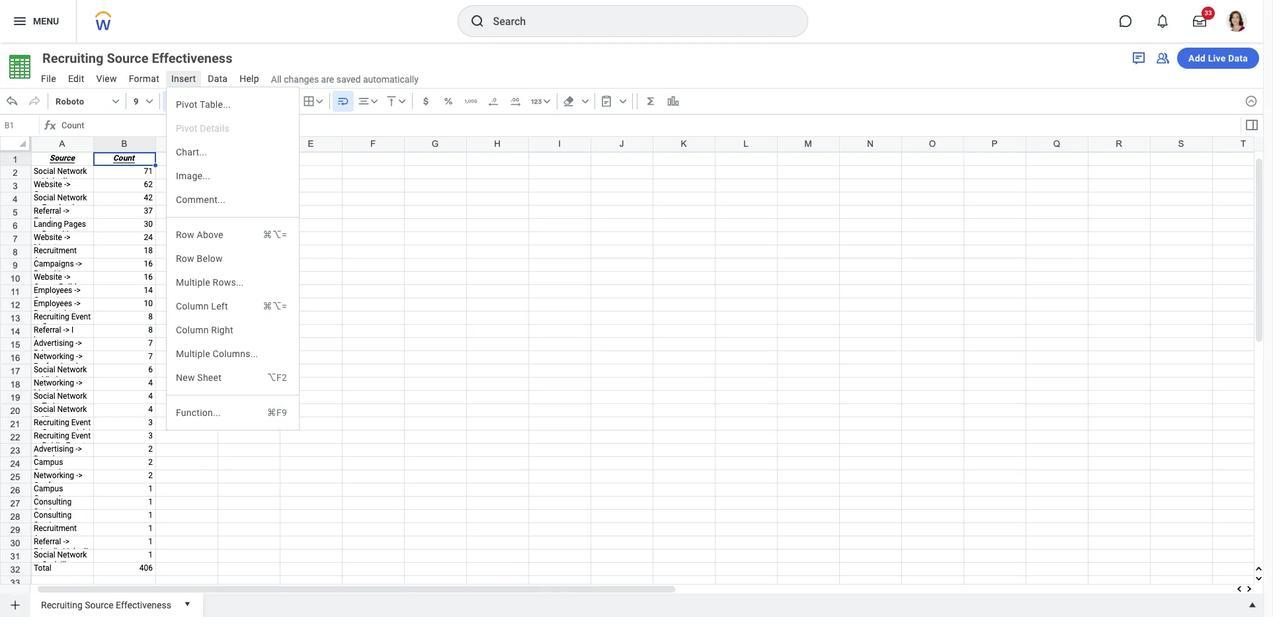 Task type: describe. For each thing, give the bounding box(es) containing it.
paste image
[[600, 95, 613, 108]]

multiple for multiple rows...
[[176, 277, 210, 288]]

9 button
[[129, 91, 157, 112]]

profile logan mcneil image
[[1226, 11, 1247, 34]]

3 chevron down small image from the left
[[368, 95, 381, 108]]

text wrap image
[[336, 95, 350, 108]]

recruiting source effectiveness for first recruiting source effectiveness button
[[42, 50, 232, 66]]

underline image
[[211, 95, 225, 108]]

source for first recruiting source effectiveness button
[[107, 50, 149, 66]]

table...
[[200, 99, 231, 110]]

chart...
[[176, 147, 207, 157]]

Formula Bar text field
[[58, 116, 1239, 135]]

border all image
[[302, 95, 315, 108]]

new sheet
[[176, 372, 222, 383]]

menus menu bar
[[34, 69, 266, 90]]

columns...
[[213, 349, 258, 359]]

all
[[271, 74, 282, 84]]

0 vertical spatial effectiveness
[[152, 50, 232, 66]]

2 chevron down small image from the left
[[313, 95, 326, 108]]

⌘⌥= for row above
[[263, 230, 287, 240]]

menu button
[[0, 0, 76, 42]]

activity stream image
[[1131, 50, 1147, 66]]

data inside 'menus' menu bar
[[208, 73, 228, 84]]

add zero image
[[509, 95, 522, 108]]

new
[[176, 372, 195, 383]]

pivot details menu item
[[167, 116, 299, 140]]

rows...
[[213, 277, 244, 288]]

pivot details
[[176, 123, 229, 134]]

fx image
[[42, 118, 58, 134]]

column right
[[176, 325, 233, 335]]

roboto
[[56, 96, 84, 106]]

format
[[129, 73, 159, 84]]

row for row above
[[176, 230, 194, 240]]

remove zero image
[[487, 95, 500, 108]]

7 chevron down small image from the left
[[616, 95, 629, 108]]

recruiting for first recruiting source effectiveness button from the bottom
[[41, 600, 83, 610]]

dollar sign image
[[419, 95, 432, 108]]

1 recruiting source effectiveness button from the top
[[36, 49, 256, 67]]

inbox large image
[[1193, 15, 1206, 28]]

multiple rows...
[[176, 277, 244, 288]]

column for column left
[[176, 301, 209, 312]]

menu item containing function...
[[167, 401, 299, 425]]

numbers image
[[530, 95, 543, 108]]

5 chevron down small image from the left
[[540, 95, 553, 108]]

align center image
[[357, 95, 370, 108]]

toolbar container region
[[0, 88, 1239, 114]]

9
[[134, 96, 139, 106]]

multiple for multiple columns...
[[176, 349, 210, 359]]

bold image
[[166, 95, 180, 108]]

right
[[211, 325, 233, 335]]

autosum image
[[644, 95, 657, 108]]

add
[[1189, 53, 1206, 63]]

automatically
[[363, 74, 419, 84]]



Task type: vqa. For each thing, say whether or not it's contained in the screenshot.
the rightmost Data
yes



Task type: locate. For each thing, give the bounding box(es) containing it.
recruiting source effectiveness button
[[36, 49, 256, 67], [36, 593, 177, 614]]

2 column from the top
[[176, 325, 209, 335]]

column inside menu item
[[176, 301, 209, 312]]

menu item down sheet
[[167, 401, 299, 425]]

data
[[1228, 53, 1248, 63], [208, 73, 228, 84]]

0 vertical spatial recruiting
[[42, 50, 103, 66]]

menu item containing column left
[[167, 294, 299, 318]]

0 vertical spatial row
[[176, 230, 194, 240]]

⌘⌥= right left at the left of page
[[263, 301, 287, 312]]

6 chevron down small image from the left
[[579, 95, 592, 108]]

0 horizontal spatial data
[[208, 73, 228, 84]]

row
[[176, 230, 194, 240], [176, 253, 194, 264]]

add live data button
[[1177, 48, 1259, 69]]

row below
[[176, 253, 223, 264]]

chevron down small image left eraser image
[[540, 95, 553, 108]]

⌘⌥= for column left
[[263, 301, 287, 312]]

pivot table...
[[176, 99, 231, 110]]

chevron down small image left 9 at the left of page
[[109, 95, 122, 108]]

data inside button
[[1228, 53, 1248, 63]]

help
[[240, 73, 259, 84]]

multiple up the new sheet
[[176, 349, 210, 359]]

source
[[107, 50, 149, 66], [85, 600, 114, 610]]

row inside menu item
[[176, 230, 194, 240]]

chevron down small image
[[109, 95, 122, 108], [313, 95, 326, 108], [368, 95, 381, 108], [395, 95, 409, 108], [540, 95, 553, 108], [579, 95, 592, 108], [616, 95, 629, 108]]

caret down small image
[[180, 597, 194, 610]]

insert menu
[[166, 87, 300, 431]]

effectiveness up insert
[[152, 50, 232, 66]]

2 menu item from the top
[[167, 294, 299, 318]]

menu item down columns...
[[167, 366, 299, 390]]

1 vertical spatial data
[[208, 73, 228, 84]]

1 column from the top
[[176, 301, 209, 312]]

data right live
[[1228, 53, 1248, 63]]

4 chevron down small image from the left
[[395, 95, 409, 108]]

multiple
[[176, 277, 210, 288], [176, 349, 210, 359]]

1 vertical spatial recruiting source effectiveness
[[41, 600, 171, 610]]

details
[[200, 123, 229, 134]]

33 button
[[1185, 7, 1215, 36]]

add live data
[[1189, 53, 1248, 63]]

comment...
[[176, 194, 225, 205]]

pivot up chart...
[[176, 123, 198, 134]]

1 ⌘⌥= from the top
[[263, 230, 287, 240]]

1 vertical spatial multiple
[[176, 349, 210, 359]]

source for first recruiting source effectiveness button from the bottom
[[85, 600, 114, 610]]

effectiveness left caret down small image
[[116, 600, 171, 610]]

caret up image
[[1246, 599, 1259, 612]]

2 recruiting source effectiveness button from the top
[[36, 593, 177, 614]]

column up the column right
[[176, 301, 209, 312]]

add footer ws image
[[9, 599, 22, 612]]

chevron down small image right eraser image
[[579, 95, 592, 108]]

1 horizontal spatial data
[[1228, 53, 1248, 63]]

⌘⌥=
[[263, 230, 287, 240], [263, 301, 287, 312]]

data up underline icon
[[208, 73, 228, 84]]

2 multiple from the top
[[176, 349, 210, 359]]

saved
[[336, 74, 361, 84]]

column left
[[176, 301, 228, 312]]

33
[[1205, 9, 1212, 17]]

menu item down the rows...
[[167, 294, 299, 318]]

formula editor image
[[1244, 117, 1260, 133]]

pivot for pivot table...
[[176, 99, 198, 110]]

chevron up circle image
[[1245, 95, 1258, 108]]

recruiting source effectiveness
[[42, 50, 232, 66], [41, 600, 171, 610]]

menu item up the below
[[167, 223, 299, 247]]

italics image
[[189, 95, 202, 108]]

1 vertical spatial recruiting source effectiveness button
[[36, 593, 177, 614]]

chevron down small image
[[143, 95, 156, 108]]

0 vertical spatial pivot
[[176, 99, 198, 110]]

⌘f9
[[267, 407, 287, 418]]

row left the below
[[176, 253, 194, 264]]

all changes are saved automatically button
[[266, 73, 419, 86]]

live
[[1208, 53, 1226, 63]]

1 vertical spatial column
[[176, 325, 209, 335]]

1 vertical spatial source
[[85, 600, 114, 610]]

file
[[41, 73, 56, 84]]

column down column left
[[176, 325, 209, 335]]

1 vertical spatial ⌘⌥=
[[263, 301, 287, 312]]

None text field
[[1, 116, 39, 135]]

effectiveness
[[152, 50, 232, 66], [116, 600, 171, 610]]

sheet
[[197, 372, 222, 383]]

2 row from the top
[[176, 253, 194, 264]]

recruiting for first recruiting source effectiveness button
[[42, 50, 103, 66]]

2 pivot from the top
[[176, 123, 198, 134]]

1 vertical spatial row
[[176, 253, 194, 264]]

below
[[197, 253, 223, 264]]

recruiting source effectiveness for first recruiting source effectiveness button from the bottom
[[41, 600, 171, 610]]

0 vertical spatial data
[[1228, 53, 1248, 63]]

justify image
[[12, 13, 28, 29]]

1 row from the top
[[176, 230, 194, 240]]

column for column right
[[176, 325, 209, 335]]

image...
[[176, 171, 210, 181]]

chevron down small image left dollar sign icon
[[395, 95, 409, 108]]

1 vertical spatial pivot
[[176, 123, 198, 134]]

0 vertical spatial recruiting source effectiveness button
[[36, 49, 256, 67]]

⌘⌥= right above
[[263, 230, 287, 240]]

Search Workday  search field
[[493, 7, 780, 36]]

1 pivot from the top
[[176, 99, 198, 110]]

recruiting right add footer ws image
[[41, 600, 83, 610]]

pivot
[[176, 99, 198, 110], [176, 123, 198, 134]]

0 vertical spatial multiple
[[176, 277, 210, 288]]

undo l image
[[5, 95, 19, 108]]

pivot down insert
[[176, 99, 198, 110]]

3 menu item from the top
[[167, 366, 299, 390]]

4 menu item from the top
[[167, 401, 299, 425]]

above
[[197, 230, 223, 240]]

percentage image
[[442, 95, 455, 108]]

notifications large image
[[1156, 15, 1169, 28]]

edit
[[68, 73, 84, 84]]

0 vertical spatial ⌘⌥=
[[263, 230, 287, 240]]

insert
[[171, 73, 196, 84]]

left
[[211, 301, 228, 312]]

menu
[[33, 16, 59, 26]]

are
[[321, 74, 334, 84]]

roboto button
[[51, 91, 123, 112]]

grid
[[0, 136, 1273, 617]]

1 multiple from the top
[[176, 277, 210, 288]]

menu item containing row above
[[167, 223, 299, 247]]

menu item containing new sheet
[[167, 366, 299, 390]]

chevron down small image inside roboto popup button
[[109, 95, 122, 108]]

eraser image
[[562, 95, 575, 108]]

recruiting up edit
[[42, 50, 103, 66]]

menu item
[[167, 223, 299, 247], [167, 294, 299, 318], [167, 366, 299, 390], [167, 401, 299, 425]]

pivot inside menu item
[[176, 123, 198, 134]]

row left above
[[176, 230, 194, 240]]

media classroom image
[[1155, 50, 1171, 66]]

multiple columns...
[[176, 349, 258, 359]]

1 chevron down small image from the left
[[109, 95, 122, 108]]

⌥f2
[[267, 372, 287, 383]]

pivot for pivot details
[[176, 123, 198, 134]]

recruiting
[[42, 50, 103, 66], [41, 600, 83, 610]]

chevron down small image right 'paste' image
[[616, 95, 629, 108]]

0 vertical spatial column
[[176, 301, 209, 312]]

0 vertical spatial source
[[107, 50, 149, 66]]

align top image
[[385, 95, 398, 108]]

1 vertical spatial effectiveness
[[116, 600, 171, 610]]

chevron down small image left 'align top' image
[[368, 95, 381, 108]]

multiple down row below
[[176, 277, 210, 288]]

1 menu item from the top
[[167, 223, 299, 247]]

changes
[[284, 74, 319, 84]]

1 vertical spatial recruiting
[[41, 600, 83, 610]]

thousands comma image
[[464, 95, 477, 108]]

row above
[[176, 230, 223, 240]]

view
[[96, 73, 117, 84]]

row for row below
[[176, 253, 194, 264]]

column
[[176, 301, 209, 312], [176, 325, 209, 335]]

chart image
[[666, 95, 680, 108]]

0 vertical spatial recruiting source effectiveness
[[42, 50, 232, 66]]

function...
[[176, 407, 221, 418]]

chevron down small image down are
[[313, 95, 326, 108]]

all changes are saved automatically
[[271, 74, 419, 84]]

search image
[[469, 13, 485, 29]]

2 ⌘⌥= from the top
[[263, 301, 287, 312]]



